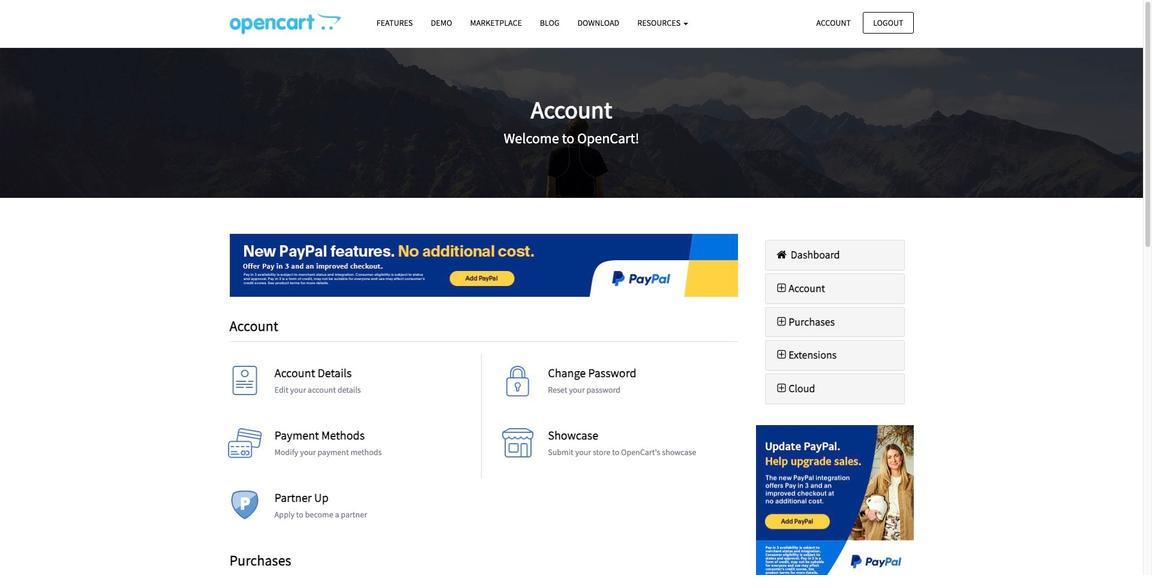 Task type: vqa. For each thing, say whether or not it's contained in the screenshot.
Rate your Downloads image
no



Task type: describe. For each thing, give the bounding box(es) containing it.
2 plus square o image from the top
[[775, 317, 788, 327]]

apply to become a partner image
[[227, 491, 263, 527]]

home image
[[775, 250, 788, 260]]

1 horizontal spatial paypal image
[[756, 425, 914, 575]]

plus square o image
[[775, 384, 788, 394]]



Task type: locate. For each thing, give the bounding box(es) containing it.
1 vertical spatial plus square o image
[[775, 317, 788, 327]]

opencart - your account image
[[230, 13, 341, 34]]

change password image
[[500, 366, 536, 402]]

0 vertical spatial paypal image
[[230, 234, 738, 297]]

account image
[[227, 366, 263, 402]]

3 plus square o image from the top
[[775, 350, 788, 361]]

2 vertical spatial plus square o image
[[775, 350, 788, 361]]

0 vertical spatial plus square o image
[[775, 283, 788, 294]]

1 plus square o image from the top
[[775, 283, 788, 294]]

payment methods image
[[227, 428, 263, 464]]

showcase image
[[500, 428, 536, 464]]

plus square o image
[[775, 283, 788, 294], [775, 317, 788, 327], [775, 350, 788, 361]]

1 vertical spatial paypal image
[[756, 425, 914, 575]]

0 horizontal spatial paypal image
[[230, 234, 738, 297]]

paypal image
[[230, 234, 738, 297], [756, 425, 914, 575]]



